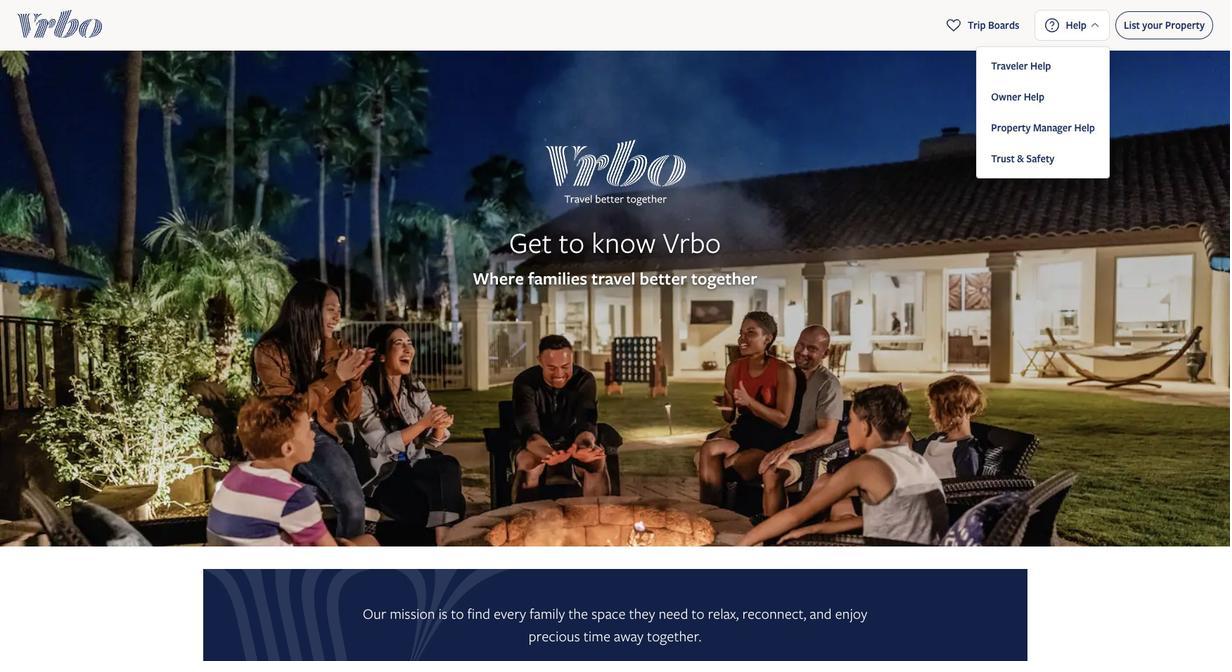 Task type: locate. For each thing, give the bounding box(es) containing it.
0 horizontal spatial to
[[451, 605, 464, 624]]

owner help
[[991, 90, 1045, 103]]

to
[[559, 223, 585, 261], [451, 605, 464, 624], [692, 605, 705, 624]]

property right your
[[1165, 18, 1205, 32]]

to right is
[[451, 605, 464, 624]]

0 horizontal spatial property
[[991, 121, 1031, 134]]

1 horizontal spatial property
[[1165, 18, 1205, 32]]

help
[[1066, 18, 1087, 32], [1030, 59, 1051, 72], [1024, 90, 1045, 103], [1074, 121, 1095, 134]]

together
[[691, 267, 758, 290]]

2 horizontal spatial to
[[692, 605, 705, 624]]

where
[[473, 267, 524, 290]]

property
[[1165, 18, 1205, 32], [991, 121, 1031, 134]]

and
[[810, 605, 832, 624]]

trust & safety
[[991, 152, 1055, 165]]

trust
[[991, 152, 1015, 165]]

traveler
[[991, 59, 1028, 72]]

family
[[530, 605, 565, 624]]

safety
[[1026, 152, 1055, 165]]

vrbo logo image
[[17, 10, 102, 38]]

your
[[1143, 18, 1163, 32]]

list your property
[[1124, 18, 1205, 32]]

trip boards
[[968, 18, 1020, 32]]

property inside list your property link
[[1165, 18, 1205, 32]]

0 vertical spatial property
[[1165, 18, 1205, 32]]

&
[[1017, 152, 1024, 165]]

help right manager
[[1074, 121, 1095, 134]]

list your property link
[[1116, 11, 1213, 39]]

vrbo
[[663, 223, 721, 261]]

property down owner at the right top
[[991, 121, 1031, 134]]

reconnect,
[[742, 605, 806, 624]]

help right owner at the right top
[[1024, 90, 1045, 103]]

navigation
[[931, 10, 1110, 179]]

space
[[592, 605, 626, 624]]

1 vertical spatial property
[[991, 121, 1031, 134]]

manager
[[1033, 121, 1072, 134]]

help up 'traveler help' link
[[1066, 18, 1087, 32]]

know
[[592, 223, 656, 261]]

owner
[[991, 90, 1021, 103]]

families
[[528, 267, 587, 290]]

to up families
[[559, 223, 585, 261]]

property manager help
[[991, 121, 1095, 134]]

1 horizontal spatial to
[[559, 223, 585, 261]]

need
[[659, 605, 688, 624]]

trip boards link
[[936, 10, 1029, 41]]

together.
[[647, 627, 702, 646]]

get to know vrbo where families travel better together
[[473, 223, 758, 290]]

to right need
[[692, 605, 705, 624]]

list
[[1124, 18, 1140, 32]]

owner help link
[[977, 82, 1109, 113]]

help right traveler
[[1030, 59, 1051, 72]]

boards
[[988, 18, 1020, 32]]

better
[[640, 267, 687, 290]]



Task type: vqa. For each thing, say whether or not it's contained in the screenshot.
Recently Viewed region at the bottom of the page
no



Task type: describe. For each thing, give the bounding box(es) containing it.
help button
[[1034, 10, 1110, 41]]

property inside property manager help link
[[991, 121, 1031, 134]]

trip
[[968, 18, 986, 32]]

mission
[[390, 605, 435, 624]]

they
[[629, 605, 655, 624]]

traveler help
[[991, 59, 1051, 72]]

our
[[363, 605, 386, 624]]

every
[[494, 605, 526, 624]]

vrbo logo with english tagline image
[[545, 140, 685, 206]]

family and friends sitting around a fire pit image
[[0, 51, 1230, 547]]

time
[[584, 627, 611, 646]]

away
[[614, 627, 644, 646]]

find
[[467, 605, 490, 624]]

relax,
[[708, 605, 739, 624]]

is
[[439, 605, 448, 624]]

travel
[[592, 267, 635, 290]]

precious
[[529, 627, 580, 646]]

to inside get to know vrbo where families travel better together
[[559, 223, 585, 261]]

help inside 'popup button'
[[1066, 18, 1087, 32]]

property manager help link
[[977, 113, 1109, 143]]

help dialog
[[976, 46, 1110, 179]]

trust & safety link
[[977, 143, 1109, 174]]

enjoy
[[835, 605, 867, 624]]

the
[[568, 605, 588, 624]]

get
[[509, 223, 552, 261]]

navigation containing trip boards
[[931, 10, 1110, 179]]

our mission is to find every family the space they need to relax, reconnect, and enjoy precious time away together.
[[363, 605, 867, 646]]

traveler help link
[[977, 51, 1109, 82]]



